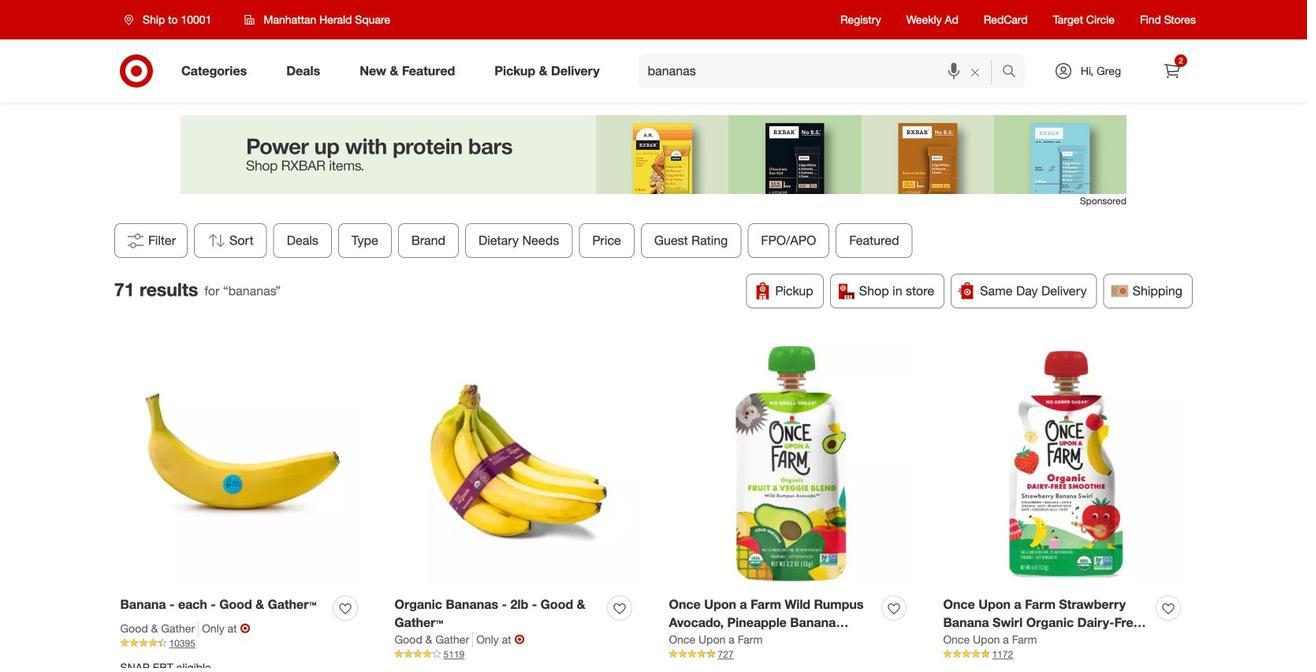 Task type: vqa. For each thing, say whether or not it's contained in the screenshot.
What can we help you find? suggestions appear below search field
yes



Task type: describe. For each thing, give the bounding box(es) containing it.
What can we help you find? suggestions appear below search field
[[639, 54, 1006, 88]]

advertisement element
[[181, 115, 1127, 194]]



Task type: locate. For each thing, give the bounding box(es) containing it.
once upon a farm strawberry banana swirl organic dairy-free kids' smoothie - 4oz pouch image
[[944, 343, 1188, 587], [944, 343, 1188, 587]]

once upon a farm wild rumpus avocado, pineapple banana organic kids' snack - 3.2oz pouch image
[[669, 343, 913, 587], [669, 343, 913, 587]]

organic bananas - 2lb - good & gather™ image
[[395, 343, 639, 587], [395, 343, 639, 587]]

banana - each - good & gather™ image
[[120, 343, 364, 587], [120, 343, 364, 587]]



